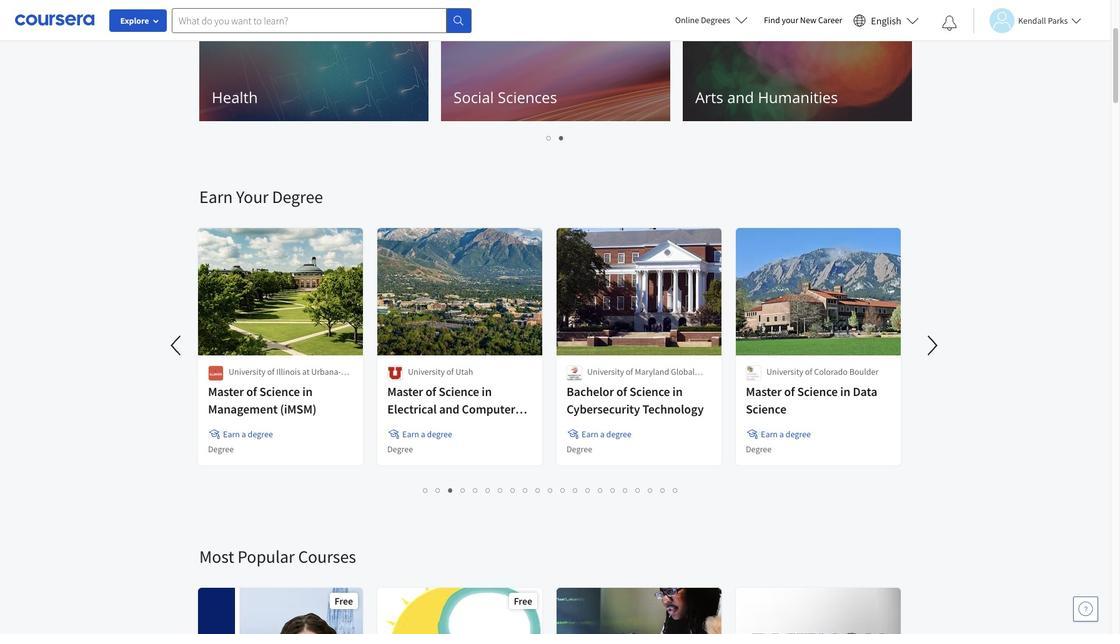 Task type: vqa. For each thing, say whether or not it's contained in the screenshot.


Task type: describe. For each thing, give the bounding box(es) containing it.
humanities
[[758, 87, 839, 108]]

technology
[[643, 401, 704, 417]]

english button
[[849, 0, 924, 41]]

12 button
[[557, 483, 571, 498]]

computer
[[462, 401, 516, 417]]

earn a degree for and
[[403, 429, 452, 440]]

2 button for 1 button associated with list inside the earn your degree carousel element
[[432, 483, 445, 498]]

master of science in management (imsm)
[[208, 384, 317, 417]]

(imsm)
[[280, 401, 317, 417]]

2 free link from the left
[[376, 587, 544, 634]]

degree for master of science in data science
[[746, 444, 772, 455]]

What do you want to learn? text field
[[172, 8, 447, 33]]

in for master of science in electrical and computer engineering
[[482, 384, 492, 399]]

1 vertical spatial previous slide image
[[162, 331, 192, 361]]

engineering
[[388, 419, 451, 434]]

at
[[302, 366, 310, 378]]

earn for master of science in data science
[[761, 429, 778, 440]]

university for (imsm)
[[229, 366, 266, 378]]

17 button
[[620, 483, 634, 498]]

a for science
[[780, 429, 784, 440]]

find
[[764, 14, 781, 26]]

9
[[523, 484, 528, 496]]

master for master of science in management (imsm)
[[208, 384, 244, 399]]

explore
[[120, 15, 149, 26]]

11 button
[[545, 483, 559, 498]]

new
[[801, 14, 817, 26]]

find your new career link
[[758, 13, 849, 28]]

coursera image
[[15, 10, 94, 30]]

courses
[[298, 546, 356, 568]]

of for university of colorado boulder
[[806, 366, 813, 378]]

global
[[671, 366, 695, 378]]

campus
[[588, 379, 618, 390]]

university for and
[[408, 366, 445, 378]]

10 11 12 13 14 15 16 17 18 19 20 21
[[536, 484, 684, 496]]

bachelor
[[567, 384, 614, 399]]

online
[[675, 14, 700, 26]]

university of colorado boulder image
[[746, 366, 762, 381]]

social
[[454, 87, 494, 108]]

urbana-
[[311, 366, 341, 378]]

earn for bachelor of science in cybersecurity technology
[[582, 429, 599, 440]]

earn for master of science in electrical and computer engineering
[[403, 429, 419, 440]]

degree for technology
[[607, 429, 632, 440]]

popular
[[238, 546, 295, 568]]

earn your degree carousel element
[[162, 148, 948, 508]]

in for master of science in management (imsm)
[[303, 384, 313, 399]]

1 horizontal spatial and
[[728, 87, 754, 108]]

15
[[598, 484, 609, 496]]

5 button
[[470, 483, 482, 498]]

english
[[872, 14, 902, 27]]

arts and humanities
[[696, 87, 839, 108]]

health link
[[199, 21, 429, 121]]

6 button
[[482, 483, 495, 498]]

most popular courses carousel element
[[193, 508, 1121, 634]]

18 button
[[632, 483, 646, 498]]

find your new career
[[764, 14, 843, 26]]

science for science
[[798, 384, 838, 399]]

11
[[548, 484, 559, 496]]

in for master of science in data science
[[841, 384, 851, 399]]

1 for 1 button associated with list inside the earn your degree carousel element
[[423, 484, 428, 496]]

of for master of science in electrical and computer engineering
[[426, 384, 436, 399]]

sciences
[[498, 87, 558, 108]]

master of science in data science
[[746, 384, 878, 417]]

online degrees
[[675, 14, 731, 26]]

0 vertical spatial previous slide image
[[171, 0, 201, 27]]

4
[[461, 484, 466, 496]]

university of utah image
[[388, 366, 403, 381]]

7 button
[[495, 483, 507, 498]]

university of illinois at urbana- champaign
[[229, 366, 341, 390]]

university of maryland global campus image
[[567, 366, 583, 381]]

8 button
[[507, 483, 520, 498]]

1 button for 1st list
[[543, 131, 556, 145]]

electrical
[[388, 401, 437, 417]]

19
[[649, 484, 659, 496]]

university for science
[[767, 366, 804, 378]]

programming for everybody (getting started with python) course by university of michigan, image
[[736, 588, 902, 634]]

10 button
[[532, 483, 546, 498]]

parks
[[1048, 15, 1068, 26]]

16
[[611, 484, 621, 496]]

3 button
[[445, 483, 457, 498]]

10
[[536, 484, 546, 496]]

degree for science
[[786, 429, 811, 440]]

degrees
[[701, 14, 731, 26]]

kendall
[[1019, 15, 1047, 26]]

your
[[782, 14, 799, 26]]

social sciences
[[454, 87, 558, 108]]

university of colorado boulder
[[767, 366, 879, 378]]

4 button
[[457, 483, 470, 498]]

earn for master of science in management (imsm)
[[223, 429, 240, 440]]

17
[[623, 484, 634, 496]]

arts and humanities link
[[683, 21, 913, 121]]

a for and
[[421, 429, 426, 440]]

7
[[498, 484, 503, 496]]

colorado
[[815, 366, 848, 378]]



Task type: locate. For each thing, give the bounding box(es) containing it.
1 horizontal spatial 2
[[559, 132, 564, 144]]

1 free link from the left
[[197, 587, 364, 634]]

2 for 1 button associated with list inside the earn your degree carousel element
[[436, 484, 441, 496]]

3 degree from the left
[[607, 429, 632, 440]]

2 for 1 button related to 1st list
[[559, 132, 564, 144]]

arts
[[696, 87, 724, 108]]

2 degree from the left
[[427, 429, 452, 440]]

in for bachelor of science in cybersecurity technology
[[673, 384, 683, 399]]

of for master of science in data science
[[785, 384, 795, 399]]

illinois
[[276, 366, 301, 378]]

in inside master of science in data science
[[841, 384, 851, 399]]

1 horizontal spatial free link
[[376, 587, 544, 634]]

2 a from the left
[[421, 429, 426, 440]]

0 vertical spatial 2 button
[[556, 131, 568, 145]]

in up technology
[[673, 384, 683, 399]]

university right the university of utah image
[[408, 366, 445, 378]]

degree
[[248, 429, 273, 440], [427, 429, 452, 440], [607, 429, 632, 440], [786, 429, 811, 440]]

1 university from the left
[[229, 366, 266, 378]]

earn a degree for technology
[[582, 429, 632, 440]]

of left colorado at bottom
[[806, 366, 813, 378]]

9 button
[[520, 483, 532, 498]]

degree down the cybersecurity
[[607, 429, 632, 440]]

14 button
[[582, 483, 596, 498]]

0 horizontal spatial 1 button
[[420, 483, 432, 498]]

0 vertical spatial and
[[728, 87, 754, 108]]

social sciences link
[[441, 21, 671, 121]]

science for technology
[[630, 384, 670, 399]]

of inside the master of science in management (imsm)
[[246, 384, 257, 399]]

3 university from the left
[[588, 366, 624, 378]]

15 button
[[595, 483, 609, 498]]

2 button down the sciences
[[556, 131, 568, 145]]

degree for bachelor of science in cybersecurity technology
[[567, 444, 593, 455]]

1 in from the left
[[303, 384, 313, 399]]

master for master of science in electrical and computer engineering
[[388, 384, 423, 399]]

0 vertical spatial list
[[199, 131, 912, 145]]

2 university from the left
[[408, 366, 445, 378]]

1 free from the left
[[335, 595, 353, 608]]

degree down management
[[248, 429, 273, 440]]

show notifications image
[[943, 16, 958, 31]]

science down the utah
[[439, 384, 479, 399]]

earn down management
[[223, 429, 240, 440]]

3
[[448, 484, 453, 496]]

management
[[208, 401, 278, 417]]

earn down electrical
[[403, 429, 419, 440]]

a down management
[[242, 429, 246, 440]]

social sciences image
[[441, 21, 671, 121]]

3 master from the left
[[746, 384, 782, 399]]

list
[[199, 131, 912, 145], [199, 483, 903, 498]]

4 a from the left
[[780, 429, 784, 440]]

degree down master of science in data science
[[786, 429, 811, 440]]

science inside bachelor of science in cybersecurity technology
[[630, 384, 670, 399]]

4 degree from the left
[[786, 429, 811, 440]]

1 down the sciences
[[547, 132, 552, 144]]

science inside master of science in electrical and computer engineering
[[439, 384, 479, 399]]

earn a degree down master of science in data science
[[761, 429, 811, 440]]

of inside master of science in electrical and computer engineering
[[426, 384, 436, 399]]

in inside master of science in electrical and computer engineering
[[482, 384, 492, 399]]

2 earn a degree from the left
[[403, 429, 452, 440]]

1 vertical spatial 2
[[436, 484, 441, 496]]

earn left your
[[199, 186, 233, 208]]

0 horizontal spatial 1
[[423, 484, 428, 496]]

your
[[236, 186, 269, 208]]

university inside university of illinois at urbana- champaign
[[229, 366, 266, 378]]

earn a degree down the cybersecurity
[[582, 429, 632, 440]]

1 button
[[543, 131, 556, 145], [420, 483, 432, 498]]

science down illinois
[[260, 384, 300, 399]]

a
[[242, 429, 246, 440], [421, 429, 426, 440], [601, 429, 605, 440], [780, 429, 784, 440]]

earn a degree
[[223, 429, 273, 440], [403, 429, 452, 440], [582, 429, 632, 440], [761, 429, 811, 440]]

most popular courses
[[199, 546, 356, 568]]

earn down the cybersecurity
[[582, 429, 599, 440]]

of for university of maryland global campus
[[626, 366, 633, 378]]

health image
[[199, 21, 429, 121]]

2 button for 1 button related to 1st list
[[556, 131, 568, 145]]

maryland
[[635, 366, 670, 378]]

a down electrical
[[421, 429, 426, 440]]

university right university of colorado boulder image
[[767, 366, 804, 378]]

degree
[[272, 186, 323, 208], [208, 444, 234, 455], [388, 444, 413, 455], [567, 444, 593, 455], [746, 444, 772, 455]]

degree down electrical
[[427, 429, 452, 440]]

and up engineering
[[439, 401, 460, 417]]

1 a from the left
[[242, 429, 246, 440]]

kendall parks
[[1019, 15, 1068, 26]]

earn a degree down electrical
[[403, 429, 452, 440]]

of left the utah
[[447, 366, 454, 378]]

and inside master of science in electrical and computer engineering
[[439, 401, 460, 417]]

1 button for list inside the earn your degree carousel element
[[420, 483, 432, 498]]

arts and humanities image
[[683, 21, 913, 121]]

1 earn a degree from the left
[[223, 429, 273, 440]]

3 a from the left
[[601, 429, 605, 440]]

master inside the master of science in management (imsm)
[[208, 384, 244, 399]]

a for (imsm)
[[242, 429, 246, 440]]

bachelor of science in cybersecurity technology
[[567, 384, 704, 417]]

of for bachelor of science in cybersecurity technology
[[617, 384, 627, 399]]

master of science in electrical and computer engineering
[[388, 384, 516, 434]]

2 button
[[556, 131, 568, 145], [432, 483, 445, 498]]

in down at
[[303, 384, 313, 399]]

of down university of colorado boulder
[[785, 384, 795, 399]]

0 horizontal spatial free link
[[197, 587, 364, 634]]

a for technology
[[601, 429, 605, 440]]

4 university from the left
[[767, 366, 804, 378]]

0 horizontal spatial free
[[335, 595, 353, 608]]

university up champaign
[[229, 366, 266, 378]]

1 master from the left
[[208, 384, 244, 399]]

1 degree from the left
[[248, 429, 273, 440]]

science down maryland
[[630, 384, 670, 399]]

2 in from the left
[[482, 384, 492, 399]]

science for and
[[439, 384, 479, 399]]

earn your degree
[[199, 186, 323, 208]]

19 button
[[645, 483, 659, 498]]

earn a degree down management
[[223, 429, 273, 440]]

1 vertical spatial and
[[439, 401, 460, 417]]

in left data
[[841, 384, 851, 399]]

1 horizontal spatial 2 button
[[556, 131, 568, 145]]

degree for (imsm)
[[248, 429, 273, 440]]

science for (imsm)
[[260, 384, 300, 399]]

13
[[573, 484, 584, 496]]

master up electrical
[[388, 384, 423, 399]]

1 horizontal spatial 1 button
[[543, 131, 556, 145]]

most
[[199, 546, 234, 568]]

previous slide image
[[171, 0, 201, 27], [162, 331, 192, 361]]

university of utah
[[408, 366, 473, 378]]

champaign
[[229, 379, 271, 390]]

1 vertical spatial 2 button
[[432, 483, 445, 498]]

1 horizontal spatial free
[[514, 595, 533, 608]]

data
[[853, 384, 878, 399]]

1 left 3 button
[[423, 484, 428, 496]]

degree for and
[[427, 429, 452, 440]]

master for master of science in data science
[[746, 384, 782, 399]]

2 master from the left
[[388, 384, 423, 399]]

master down university of illinois at urbana-champaign icon
[[208, 384, 244, 399]]

and right arts
[[728, 87, 754, 108]]

master inside master of science in electrical and computer engineering
[[388, 384, 423, 399]]

university for technology
[[588, 366, 624, 378]]

python for everybody specialization by university of michigan, image
[[557, 588, 723, 634]]

1 button down the sciences
[[543, 131, 556, 145]]

cybersecurity
[[567, 401, 640, 417]]

6
[[486, 484, 491, 496]]

master
[[208, 384, 244, 399], [388, 384, 423, 399], [746, 384, 782, 399]]

degree for master of science in management (imsm)
[[208, 444, 234, 455]]

free link
[[197, 587, 364, 634], [376, 587, 544, 634]]

2 horizontal spatial master
[[746, 384, 782, 399]]

4 earn a degree from the left
[[761, 429, 811, 440]]

and
[[728, 87, 754, 108], [439, 401, 460, 417]]

14
[[586, 484, 596, 496]]

12
[[561, 484, 571, 496]]

career
[[819, 14, 843, 26]]

2 list from the top
[[199, 483, 903, 498]]

university
[[229, 366, 266, 378], [408, 366, 445, 378], [588, 366, 624, 378], [767, 366, 804, 378]]

13 button
[[570, 483, 584, 498]]

in inside bachelor of science in cybersecurity technology
[[673, 384, 683, 399]]

1 vertical spatial 1
[[423, 484, 428, 496]]

master inside master of science in data science
[[746, 384, 782, 399]]

0 horizontal spatial master
[[208, 384, 244, 399]]

of left illinois
[[267, 366, 275, 378]]

2 inside earn your degree carousel element
[[436, 484, 441, 496]]

in inside the master of science in management (imsm)
[[303, 384, 313, 399]]

university of maryland global campus
[[588, 366, 695, 390]]

list inside earn your degree carousel element
[[199, 483, 903, 498]]

university inside "university of maryland global campus"
[[588, 366, 624, 378]]

1 horizontal spatial 1
[[547, 132, 552, 144]]

3 in from the left
[[673, 384, 683, 399]]

of for university of utah
[[447, 366, 454, 378]]

earn down master of science in data science
[[761, 429, 778, 440]]

kendall parks button
[[974, 8, 1082, 33]]

explore button
[[109, 9, 167, 32]]

science inside the master of science in management (imsm)
[[260, 384, 300, 399]]

of down university of utah
[[426, 384, 436, 399]]

1 for 1 button related to 1st list
[[547, 132, 552, 144]]

20
[[661, 484, 671, 496]]

1 list from the top
[[199, 131, 912, 145]]

0 vertical spatial 1 button
[[543, 131, 556, 145]]

earn a degree for science
[[761, 429, 811, 440]]

0 vertical spatial 2
[[559, 132, 564, 144]]

3 earn a degree from the left
[[582, 429, 632, 440]]

2
[[559, 132, 564, 144], [436, 484, 441, 496]]

of up management
[[246, 384, 257, 399]]

of for university of illinois at urbana- champaign
[[267, 366, 275, 378]]

8
[[511, 484, 516, 496]]

of inside master of science in data science
[[785, 384, 795, 399]]

science down university of colorado boulder image
[[746, 401, 787, 417]]

of inside "university of maryland global campus"
[[626, 366, 633, 378]]

earn
[[199, 186, 233, 208], [223, 429, 240, 440], [403, 429, 419, 440], [582, 429, 599, 440], [761, 429, 778, 440]]

0 horizontal spatial and
[[439, 401, 460, 417]]

20 button
[[657, 483, 671, 498]]

0 horizontal spatial 2
[[436, 484, 441, 496]]

1 inside earn your degree carousel element
[[423, 484, 428, 496]]

help center image
[[1079, 602, 1094, 617]]

1 horizontal spatial master
[[388, 384, 423, 399]]

of for master of science in management (imsm)
[[246, 384, 257, 399]]

science
[[260, 384, 300, 399], [439, 384, 479, 399], [630, 384, 670, 399], [798, 384, 838, 399], [746, 401, 787, 417]]

university of illinois at urbana-champaign image
[[208, 366, 224, 381]]

None search field
[[172, 8, 472, 33]]

1 button left 3 button
[[420, 483, 432, 498]]

degree for master of science in electrical and computer engineering
[[388, 444, 413, 455]]

master down university of colorado boulder image
[[746, 384, 782, 399]]

a down the cybersecurity
[[601, 429, 605, 440]]

21
[[674, 484, 684, 496]]

16 button
[[607, 483, 621, 498]]

0 horizontal spatial 2 button
[[432, 483, 445, 498]]

0 vertical spatial 1
[[547, 132, 552, 144]]

a down master of science in data science
[[780, 429, 784, 440]]

4 in from the left
[[841, 384, 851, 399]]

next slide image
[[918, 331, 948, 361]]

5
[[473, 484, 478, 496]]

health
[[212, 87, 258, 108]]

science down university of colorado boulder
[[798, 384, 838, 399]]

boulder
[[850, 366, 879, 378]]

earn a degree for (imsm)
[[223, 429, 273, 440]]

utah
[[456, 366, 473, 378]]

of up the cybersecurity
[[617, 384, 627, 399]]

1 vertical spatial list
[[199, 483, 903, 498]]

of inside university of illinois at urbana- champaign
[[267, 366, 275, 378]]

2 button left 3
[[432, 483, 445, 498]]

21 button
[[670, 483, 684, 498]]

18
[[636, 484, 646, 496]]

1 vertical spatial 1 button
[[420, 483, 432, 498]]

of inside bachelor of science in cybersecurity technology
[[617, 384, 627, 399]]

2 free from the left
[[514, 595, 533, 608]]

of left maryland
[[626, 366, 633, 378]]

online degrees button
[[665, 6, 758, 34]]

university up campus
[[588, 366, 624, 378]]

in up computer
[[482, 384, 492, 399]]

free
[[335, 595, 353, 608], [514, 595, 533, 608]]



